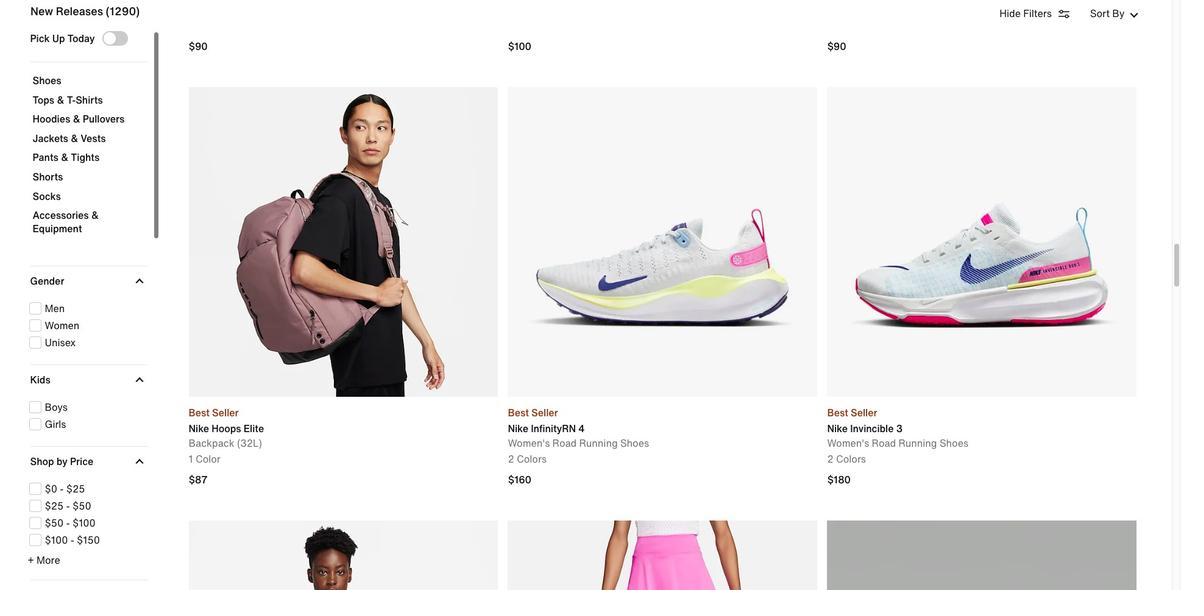 Task type: locate. For each thing, give the bounding box(es) containing it.
$90
[[189, 39, 208, 54], [828, 39, 847, 54]]

2 horizontal spatial $100
[[508, 39, 532, 54]]

seller inside best seller nike invincible 3 women's road running shoes
[[851, 405, 878, 420]]

seller inside best seller nike infinityrn 4 women's road running shoes
[[532, 405, 558, 420]]

road inside best seller nike infinityrn 4 women's road running shoes
[[553, 436, 577, 450]]

- down $25 - $50
[[66, 516, 70, 531]]

shoes inside best seller nike invincible 3 women's road running shoes
[[940, 436, 969, 450]]

chevron image inside the sort by "dropdown button"
[[1130, 11, 1139, 20]]

- left $150 on the bottom left
[[71, 533, 74, 548]]

women's up $180
[[828, 436, 870, 450]]

1 running from the left
[[580, 436, 618, 450]]

chevron image inside kids dropdown button
[[135, 376, 144, 384]]

nike inside best seller nike invincible 3 women's road running shoes
[[828, 421, 848, 436]]

$150
[[77, 533, 100, 548]]

nike for infinityrn
[[508, 421, 529, 436]]

1 color button
[[189, 452, 221, 466]]

road left 4
[[553, 436, 577, 450]]

shop by price group
[[28, 482, 147, 568]]

filter for {text} element
[[28, 31, 147, 590]]

pants
[[33, 150, 58, 165]]

+
[[28, 553, 34, 568]]

shoes up tops
[[33, 73, 61, 88]]

hide filters
[[1000, 6, 1052, 21]]

tights
[[71, 150, 100, 165]]

$50
[[73, 499, 91, 514], [45, 516, 64, 531]]

Filter for Women checkbox
[[29, 318, 144, 333]]

best seller nike hoops elite backpack (32l) 1 color $87
[[189, 405, 264, 487]]

0 horizontal spatial women's road running shoes link
[[508, 436, 649, 450]]

2 horizontal spatial nike
[[828, 421, 848, 436]]

0 horizontal spatial nike
[[189, 421, 209, 436]]

by
[[1113, 6, 1125, 21]]

air jordan legacy 312 low men's shoes image
[[828, 521, 1137, 590]]

sort by element
[[1000, 5, 1142, 22]]

chevron image up men option
[[135, 277, 144, 286]]

chevron image for kids
[[135, 376, 144, 384]]

0 horizontal spatial $25
[[45, 499, 64, 514]]

2 seller from the left
[[532, 405, 558, 420]]

Filter for $25 - $50 button
[[29, 499, 144, 514]]

women's
[[508, 436, 550, 450], [828, 436, 870, 450]]

1 women's road running shoes link from the left
[[508, 436, 649, 450]]

hide filters button
[[1000, 5, 1087, 21]]

3 seller from the left
[[851, 405, 878, 420]]

seller
[[212, 405, 239, 420], [532, 405, 558, 420], [851, 405, 878, 420]]

shoes right 4
[[621, 436, 649, 450]]

2 best from the left
[[508, 405, 529, 420]]

sort by button
[[1087, 6, 1142, 21]]

tops
[[33, 92, 54, 107]]

running inside best seller nike infinityrn 4 women's road running shoes
[[580, 436, 618, 450]]

running inside best seller nike invincible 3 women's road running shoes
[[899, 436, 937, 450]]

- up the $50 - $100
[[66, 499, 70, 514]]

road
[[553, 436, 577, 450], [872, 436, 896, 450]]

chevron image up filter for boys option
[[135, 376, 144, 384]]

- for $25
[[66, 499, 70, 514]]

0 horizontal spatial running
[[580, 436, 618, 450]]

&
[[57, 92, 64, 107], [73, 112, 80, 126], [71, 131, 78, 146], [61, 150, 68, 165], [91, 208, 99, 223]]

women's road running shoes link for 4
[[508, 436, 649, 450]]

sort by
[[1091, 6, 1125, 21]]

0 vertical spatial $100
[[508, 39, 532, 54]]

2 running from the left
[[899, 436, 937, 450]]

nike left hoops
[[189, 421, 209, 436]]

2 $90 from the left
[[828, 39, 847, 54]]

2 horizontal spatial seller
[[851, 405, 878, 420]]

running for 3
[[899, 436, 937, 450]]

women's up the $160
[[508, 436, 550, 450]]

running right "invincible"
[[899, 436, 937, 450]]

best inside best seller nike infinityrn 4 women's road running shoes
[[508, 405, 529, 420]]

1 horizontal spatial running
[[899, 436, 937, 450]]

1 vertical spatial $100
[[73, 516, 96, 531]]

women's for invincible
[[828, 436, 870, 450]]

new
[[30, 3, 53, 19]]

$25 up $25 - $50
[[66, 482, 85, 496]]

1 vertical spatial $25
[[45, 499, 64, 514]]

$160 link
[[508, 472, 818, 487], [508, 472, 535, 487]]

best inside best seller nike invincible 3 women's road running shoes
[[828, 405, 849, 420]]

shoes tops & t-shirts hoodies & pullovers jackets & vests pants & tights shorts socks accessories & equipment
[[33, 73, 125, 236]]

1 $90 from the left
[[189, 39, 208, 54]]

boys
[[45, 400, 68, 415]]

0 vertical spatial $25
[[66, 482, 85, 496]]

equipment
[[33, 221, 82, 236]]

best
[[189, 405, 210, 420], [508, 405, 529, 420], [828, 405, 849, 420]]

0 horizontal spatial shoes
[[33, 73, 61, 88]]

2 women's from the left
[[828, 436, 870, 450]]

1 horizontal spatial road
[[872, 436, 896, 450]]

1 horizontal spatial best
[[508, 405, 529, 420]]

$90 link
[[189, 39, 498, 54], [189, 39, 211, 54], [828, 39, 1137, 54], [828, 39, 850, 54]]

0 horizontal spatial $100
[[45, 533, 68, 548]]

chevron image inside shop by price "dropdown button"
[[135, 457, 144, 466]]

2 vertical spatial $100
[[45, 533, 68, 548]]

1 road from the left
[[553, 436, 577, 450]]

& left t-
[[57, 92, 64, 107]]

- for $0
[[60, 482, 64, 496]]

women's road running shoes link
[[508, 436, 649, 450], [828, 436, 969, 450]]

0 horizontal spatial $90
[[189, 39, 208, 54]]

pants & tights link
[[33, 150, 145, 171]]

running right infinityrn
[[580, 436, 618, 450]]

- for $100
[[71, 533, 74, 548]]

$50 up filter for $50 - $100 button at bottom left
[[73, 499, 91, 514]]

1 horizontal spatial women's road running shoes link
[[828, 436, 969, 450]]

road inside best seller nike invincible 3 women's road running shoes
[[872, 436, 896, 450]]

seller up nike hoops elite link at the left of the page
[[212, 405, 239, 420]]

shoes
[[33, 73, 61, 88], [621, 436, 649, 450], [940, 436, 969, 450]]

nike inside best seller nike hoops elite backpack (32l) 1 color $87
[[189, 421, 209, 436]]

backpack (32l) link
[[189, 436, 264, 450]]

1 best from the left
[[189, 405, 210, 420]]

$100
[[508, 39, 532, 54], [73, 516, 96, 531], [45, 533, 68, 548]]

0 horizontal spatial road
[[553, 436, 577, 450]]

seller inside best seller nike hoops elite backpack (32l) 1 color $87
[[212, 405, 239, 420]]

1 horizontal spatial nike
[[508, 421, 529, 436]]

chevron image
[[1130, 11, 1139, 20], [135, 277, 144, 286], [135, 376, 144, 384], [135, 457, 144, 466]]

0 horizontal spatial best
[[189, 405, 210, 420]]

1 horizontal spatial seller
[[532, 405, 558, 420]]

- right the $0
[[60, 482, 64, 496]]

nike infinityrn 4 link
[[508, 421, 649, 436]]

nike left infinityrn
[[508, 421, 529, 436]]

$25 down the $0
[[45, 499, 64, 514]]

best inside best seller nike hoops elite backpack (32l) 1 color $87
[[189, 405, 210, 420]]

color
[[196, 452, 221, 466]]

$160
[[508, 472, 532, 487]]

seller up infinityrn
[[532, 405, 558, 420]]

$87
[[189, 472, 208, 487]]

hide
[[1000, 6, 1021, 21]]

best for best seller nike hoops elite backpack (32l) 1 color $87
[[189, 405, 210, 420]]

Filter for Men checkbox
[[29, 301, 144, 316]]

2 horizontal spatial best
[[828, 405, 849, 420]]

seller up "invincible"
[[851, 405, 878, 420]]

shoes right 3
[[940, 436, 969, 450]]

$87 link
[[189, 472, 498, 487], [189, 472, 211, 487]]

2 women's road running shoes link from the left
[[828, 436, 969, 450]]

1 seller from the left
[[212, 405, 239, 420]]

1 nike from the left
[[189, 421, 209, 436]]

2 road from the left
[[872, 436, 896, 450]]

-
[[60, 482, 64, 496], [66, 499, 70, 514], [66, 516, 70, 531], [71, 533, 74, 548]]

1 vertical spatial $50
[[45, 516, 64, 531]]

tops & t-shirts link
[[33, 92, 145, 113]]

(1290)
[[106, 3, 140, 19]]

infinityrn
[[531, 421, 576, 436]]

new releases (1290)
[[30, 3, 140, 19]]

chevron image inside gender dropdown button
[[135, 277, 144, 286]]

1 horizontal spatial shoes
[[621, 436, 649, 450]]

$100 link
[[508, 39, 818, 54], [508, 39, 535, 54]]

shop by price
[[30, 454, 93, 469]]

women's inside best seller nike invincible 3 women's road running shoes
[[828, 436, 870, 450]]

0 vertical spatial $50
[[73, 499, 91, 514]]

invincible
[[851, 421, 894, 436]]

nike
[[189, 421, 209, 436], [508, 421, 529, 436], [828, 421, 848, 436]]

3 best from the left
[[828, 405, 849, 420]]

unisex
[[45, 336, 76, 350]]

road for invincible
[[872, 436, 896, 450]]

chevron image right by
[[1130, 11, 1139, 20]]

& down t-
[[73, 112, 80, 126]]

1 horizontal spatial women's
[[828, 436, 870, 450]]

shoes inside best seller nike infinityrn 4 women's road running shoes
[[621, 436, 649, 450]]

road left 3
[[872, 436, 896, 450]]

1 horizontal spatial $50
[[73, 499, 91, 514]]

price
[[70, 454, 93, 469]]

$25
[[66, 482, 85, 496], [45, 499, 64, 514]]

running for 4
[[580, 436, 618, 450]]

up
[[52, 31, 65, 46]]

1 women's from the left
[[508, 436, 550, 450]]

nike inside best seller nike infinityrn 4 women's road running shoes
[[508, 421, 529, 436]]

3 nike from the left
[[828, 421, 848, 436]]

nike left "invincible"
[[828, 421, 848, 436]]

chevron image left 1
[[135, 457, 144, 466]]

$50 down $25 - $50
[[45, 516, 64, 531]]

shoes link
[[33, 73, 145, 94]]

shoes inside shoes tops & t-shirts hoodies & pullovers jackets & vests pants & tights shorts socks accessories & equipment
[[33, 73, 61, 88]]

(32l)
[[237, 436, 262, 450]]

0 horizontal spatial women's
[[508, 436, 550, 450]]

best for best seller nike infinityrn 4 women's road running shoes
[[508, 405, 529, 420]]

0 horizontal spatial seller
[[212, 405, 239, 420]]

1 horizontal spatial $90
[[828, 39, 847, 54]]

$180 link
[[828, 472, 1137, 487], [828, 472, 854, 487]]

+ more button
[[28, 553, 147, 568]]

nike invincible 3 link
[[828, 421, 969, 436]]

women's inside best seller nike infinityrn 4 women's road running shoes
[[508, 436, 550, 450]]

2 nike from the left
[[508, 421, 529, 436]]

2 horizontal spatial shoes
[[940, 436, 969, 450]]



Task type: describe. For each thing, give the bounding box(es) containing it.
hoodies
[[33, 112, 70, 126]]

1
[[189, 452, 193, 466]]

best seller nike infinityrn 4 women's road running shoes
[[508, 405, 649, 450]]

gender group
[[28, 301, 147, 350]]

hoops
[[212, 421, 241, 436]]

jackets & vests link
[[33, 131, 145, 151]]

elite
[[244, 421, 264, 436]]

filter ds image
[[1057, 7, 1072, 21]]

more
[[37, 553, 60, 568]]

Filter for $0 - $25 button
[[29, 482, 144, 496]]

sort
[[1091, 6, 1110, 21]]

releases
[[56, 3, 103, 19]]

vests
[[81, 131, 106, 146]]

road for infinityrn
[[553, 436, 577, 450]]

pullovers
[[83, 112, 125, 126]]

shorts link
[[33, 169, 145, 190]]

chevron image for shop by price
[[135, 457, 144, 466]]

accessories
[[33, 208, 89, 223]]

men
[[45, 301, 65, 316]]

$50 - $100
[[45, 516, 96, 531]]

pick up today
[[30, 31, 95, 46]]

pick
[[30, 31, 50, 46]]

available in 1 color element
[[189, 452, 221, 466]]

nikecourt advantage women's dri-fit tennis skirt image
[[508, 521, 818, 590]]

4
[[579, 421, 585, 436]]

seller for invincible
[[851, 405, 878, 420]]

1 horizontal spatial $25
[[66, 482, 85, 496]]

& right accessories
[[91, 208, 99, 223]]

shop
[[30, 454, 54, 469]]

3
[[897, 421, 903, 436]]

Filter for Girls checkbox
[[29, 417, 144, 432]]

+ more
[[28, 553, 60, 568]]

accessories & equipment link
[[33, 208, 145, 242]]

best seller nike invincible 3 women's road running shoes
[[828, 405, 969, 450]]

$0 - $25
[[45, 482, 85, 496]]

& left the vests
[[71, 131, 78, 146]]

women
[[45, 318, 79, 333]]

Filter for $50 - $100 button
[[29, 516, 144, 531]]

shorts
[[33, 169, 63, 184]]

kids group
[[28, 400, 147, 432]]

- for $50
[[66, 516, 70, 531]]

women's road running shoes link for 3
[[828, 436, 969, 450]]

seller for infinityrn
[[532, 405, 558, 420]]

0 horizontal spatial $50
[[45, 516, 64, 531]]

chevron image for sort by
[[1130, 11, 1139, 20]]

$100 - $150
[[45, 533, 100, 548]]

1 horizontal spatial $100
[[73, 516, 96, 531]]

nike hoops elite link
[[189, 421, 264, 436]]

$25 - $50
[[45, 499, 91, 514]]

gender button
[[30, 267, 145, 296]]

gender
[[30, 274, 64, 289]]

women's for infinityrn
[[508, 436, 550, 450]]

jackets
[[33, 131, 68, 146]]

kids
[[30, 373, 50, 387]]

t-
[[67, 92, 76, 107]]

best for best seller nike invincible 3 women's road running shoes
[[828, 405, 849, 420]]

Filter for Boys checkbox
[[29, 400, 144, 415]]

shoes for best seller nike invincible 3 women's road running shoes
[[940, 436, 969, 450]]

chevron image for gender
[[135, 277, 144, 286]]

nike for hoops
[[189, 421, 209, 436]]

girls
[[45, 417, 66, 432]]

$100 for $100 - $150
[[45, 533, 68, 548]]

shop by price button
[[30, 447, 145, 476]]

nike hoops elite backpack (32l) image
[[189, 87, 498, 397]]

kids button
[[30, 365, 145, 395]]

nikecourt advantage women's dri-fit tennis tank top image
[[189, 521, 498, 590]]

shoes for best seller nike infinityrn 4 women's road running shoes
[[621, 436, 649, 450]]

shirts
[[76, 92, 103, 107]]

Filter for Unisex button
[[29, 336, 144, 350]]

backpack
[[189, 436, 235, 450]]

seller for hoops
[[212, 405, 239, 420]]

$180
[[828, 472, 851, 487]]

by
[[57, 454, 68, 469]]

today
[[67, 31, 95, 46]]

filters
[[1024, 6, 1052, 21]]

nike infinityrn 4 women's road running shoes image
[[508, 87, 818, 397]]

nike for invincible
[[828, 421, 848, 436]]

$0
[[45, 482, 57, 496]]

hoodies & pullovers link
[[33, 112, 145, 132]]

socks link
[[33, 189, 145, 209]]

socks
[[33, 189, 61, 203]]

nike invincible 3 women's road running shoes image
[[828, 87, 1137, 397]]

Filter for $100 - $150 button
[[29, 533, 144, 548]]

$100 for $100
[[508, 39, 532, 54]]

& right pants
[[61, 150, 68, 165]]



Task type: vqa. For each thing, say whether or not it's contained in the screenshot.
Size Guide link
no



